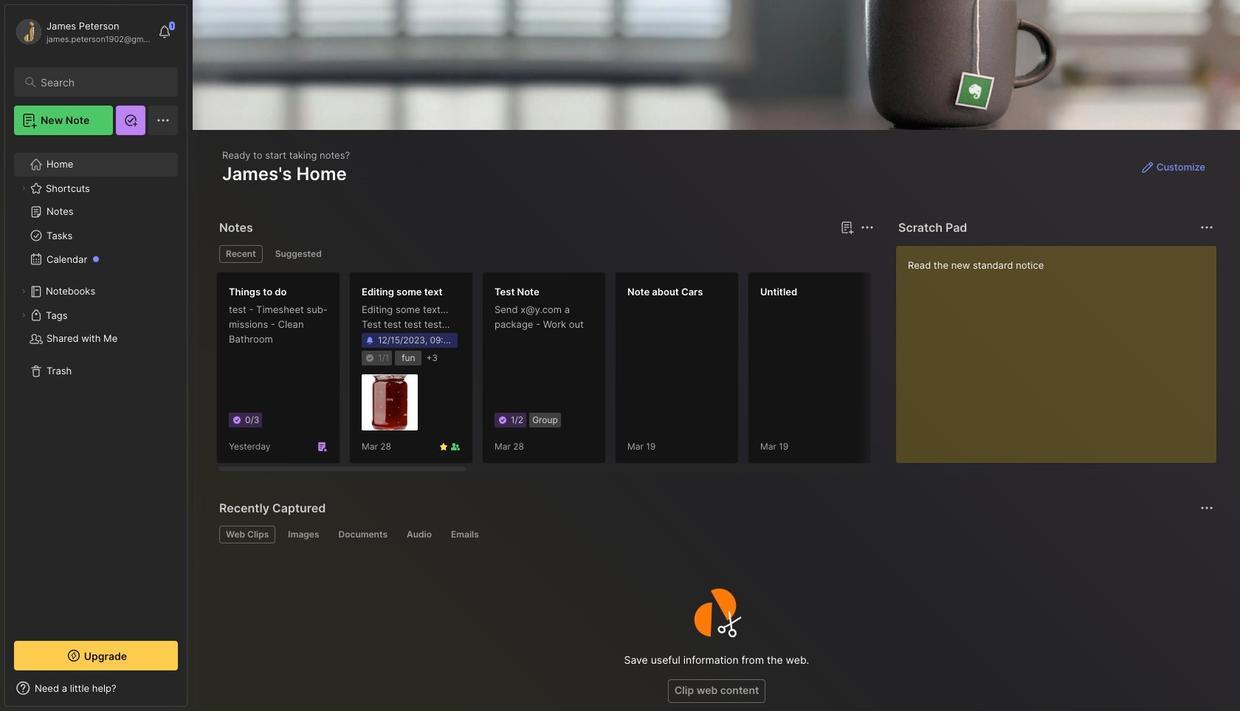 Task type: vqa. For each thing, say whether or not it's contained in the screenshot.
ACCOUNT field
yes



Task type: describe. For each thing, give the bounding box(es) containing it.
1 tab list from the top
[[219, 245, 872, 263]]

0 vertical spatial more actions image
[[859, 219, 877, 236]]

thumbnail image
[[362, 375, 418, 431]]

main element
[[0, 0, 192, 711]]

2 tab list from the top
[[219, 526, 1212, 543]]

expand notebooks image
[[19, 287, 28, 296]]

more actions image
[[1198, 219, 1216, 236]]

expand tags image
[[19, 311, 28, 320]]

Account field
[[14, 17, 151, 47]]

tree inside main element
[[5, 144, 187, 628]]

none search field inside main element
[[41, 73, 165, 91]]



Task type: locate. For each thing, give the bounding box(es) containing it.
tab list
[[219, 245, 872, 263], [219, 526, 1212, 543]]

0 horizontal spatial more actions image
[[859, 219, 877, 236]]

Search text field
[[41, 75, 165, 89]]

None search field
[[41, 73, 165, 91]]

Start writing… text field
[[908, 246, 1216, 451]]

1 vertical spatial more actions image
[[1198, 499, 1216, 517]]

WHAT'S NEW field
[[5, 676, 187, 700]]

click to collapse image
[[186, 684, 198, 702]]

more actions image
[[859, 219, 877, 236], [1198, 499, 1216, 517]]

1 vertical spatial tab list
[[219, 526, 1212, 543]]

1 horizontal spatial more actions image
[[1198, 499, 1216, 517]]

row group
[[216, 272, 1241, 473]]

tab
[[219, 245, 263, 263], [269, 245, 328, 263], [219, 526, 276, 543], [282, 526, 326, 543], [332, 526, 394, 543], [400, 526, 439, 543], [444, 526, 486, 543]]

0 vertical spatial tab list
[[219, 245, 872, 263]]

More actions field
[[857, 217, 878, 238], [1197, 217, 1218, 238], [1197, 498, 1218, 518]]

tree
[[5, 144, 187, 628]]



